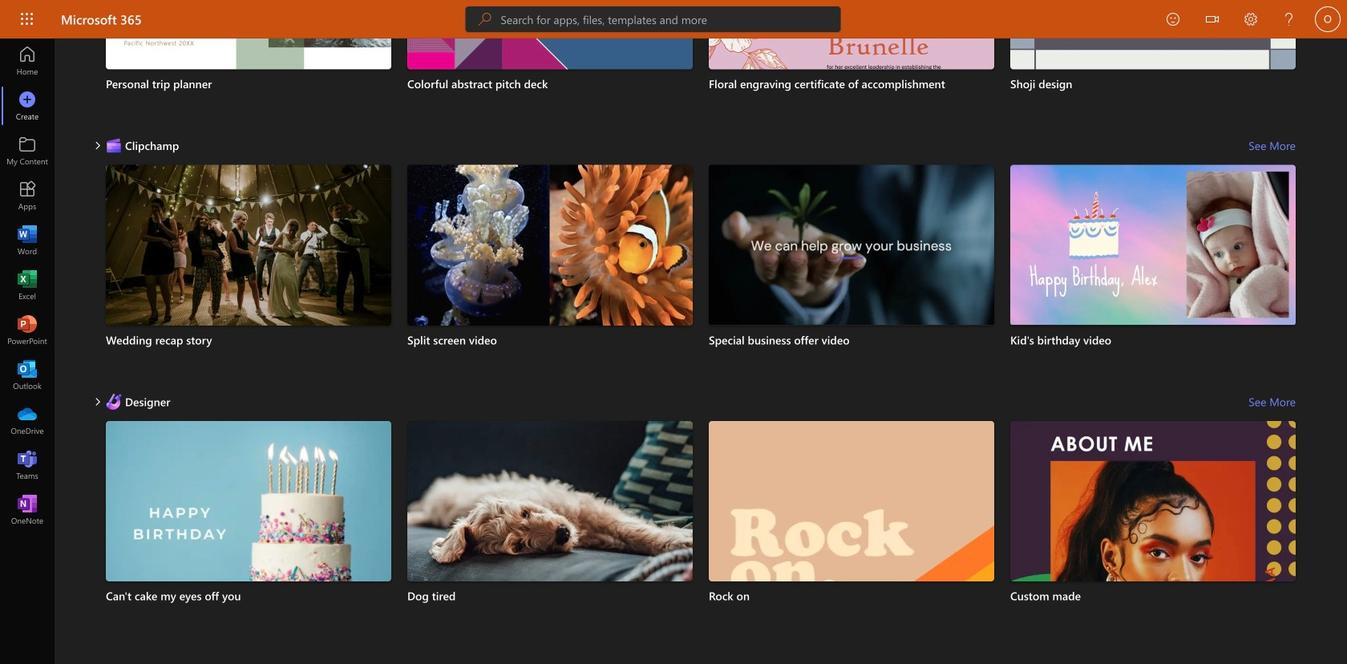 Task type: vqa. For each thing, say whether or not it's contained in the screenshot.
first list from the bottom of the page
yes



Task type: locate. For each thing, give the bounding box(es) containing it.
word image
[[19, 233, 35, 249]]

my content image
[[19, 143, 35, 159]]

home image
[[19, 53, 35, 69]]

split screen video link element
[[408, 332, 693, 348]]

rock on list item
[[709, 421, 995, 660]]

application
[[0, 0, 1348, 664]]

wedding recap story image
[[106, 165, 391, 355]]

split screen video list item
[[408, 165, 693, 376]]

list
[[106, 0, 1296, 126], [106, 165, 1296, 382], [106, 421, 1296, 664]]

None search field
[[466, 6, 841, 32]]

colorful abstract pitch deck image
[[408, 0, 693, 69]]

custom made list item
[[1011, 421, 1296, 664]]

2 vertical spatial list
[[106, 421, 1296, 664]]

kid's birthday video link element
[[1011, 332, 1296, 348]]

teams image
[[19, 457, 35, 473]]

banner
[[0, 0, 1348, 41]]

dog tired image
[[408, 421, 693, 664]]

0 vertical spatial list
[[106, 0, 1296, 126]]

dog tired list item
[[408, 421, 693, 664]]

shoji design list item
[[1011, 0, 1296, 120]]

1 vertical spatial list
[[106, 165, 1296, 382]]

colorful abstract pitch deck list item
[[408, 0, 693, 120]]

can't cake my eyes off you link element
[[106, 588, 391, 604]]

rock on image
[[709, 421, 995, 660]]

special business offer video link element
[[709, 332, 995, 348]]

custom made link element
[[1011, 588, 1296, 604]]

wedding recap story link element
[[106, 332, 391, 348]]

navigation
[[0, 39, 55, 533]]

powerpoint image
[[19, 322, 35, 339]]

apps image
[[19, 188, 35, 204]]

dog tired link element
[[408, 588, 693, 604]]

3 list from the top
[[106, 421, 1296, 664]]

excel image
[[19, 278, 35, 294]]

personal trip planner image
[[106, 0, 391, 69]]

shoji design link element
[[1011, 76, 1296, 92]]



Task type: describe. For each thing, give the bounding box(es) containing it.
onenote image
[[19, 502, 35, 518]]

special business offer video list item
[[709, 165, 995, 376]]

shoji design image
[[1011, 0, 1296, 69]]

rock on link element
[[709, 588, 995, 604]]

1 list from the top
[[106, 0, 1296, 126]]

kid's birthday video list item
[[1011, 165, 1296, 376]]

kid's birthday video image
[[1011, 165, 1296, 325]]

colorful abstract pitch deck link element
[[408, 76, 693, 92]]

special business offer video image
[[709, 165, 995, 325]]

outlook image
[[19, 367, 35, 383]]

custom made image
[[1011, 421, 1296, 664]]

can't cake my eyes off you image
[[106, 421, 391, 660]]

onedrive image
[[19, 412, 35, 428]]

split screen video image
[[408, 165, 693, 326]]

personal trip planner link element
[[106, 76, 391, 92]]

wedding recap story list item
[[106, 165, 391, 376]]

personal trip planner list item
[[106, 0, 391, 120]]

floral engraving certificate of accomplishment link element
[[709, 76, 995, 92]]

can't cake my eyes off you list item
[[106, 421, 391, 660]]

create image
[[19, 98, 35, 114]]

Search box. Suggestions appear as you type. search field
[[501, 6, 841, 32]]

2 list from the top
[[106, 165, 1296, 382]]



